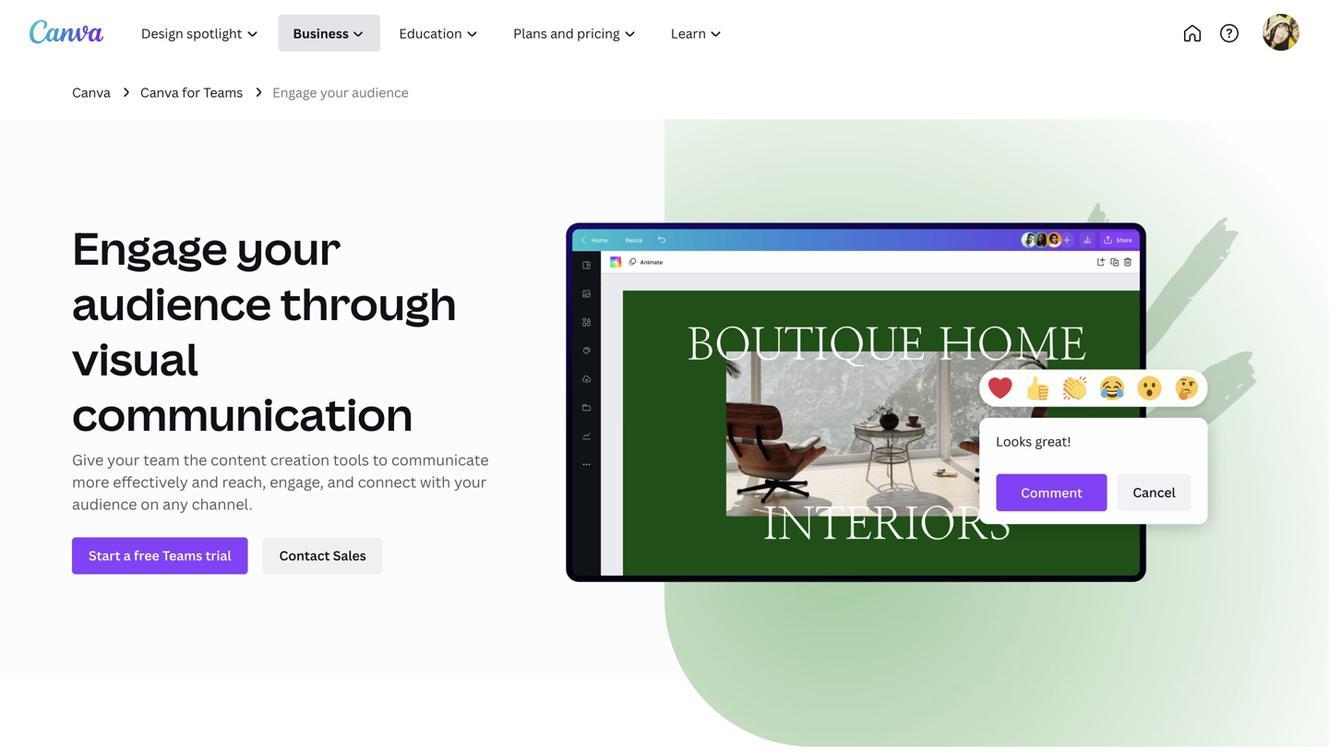 Task type: describe. For each thing, give the bounding box(es) containing it.
with
[[420, 472, 451, 492]]

content
[[211, 450, 267, 470]]

for
[[182, 84, 200, 101]]

frame 10288828 (4) image
[[665, 119, 1330, 747]]

communicate
[[392, 450, 489, 470]]

canva for teams link
[[140, 82, 243, 103]]

visual
[[72, 328, 199, 389]]

2 vertical spatial audience
[[72, 494, 137, 514]]

more
[[72, 472, 109, 492]]

2 and from the left
[[328, 472, 354, 492]]

canva link
[[72, 82, 111, 103]]

any
[[163, 494, 188, 514]]

tools
[[333, 450, 369, 470]]

the
[[183, 450, 207, 470]]

canva for canva
[[72, 84, 111, 101]]

audience for engage your audience
[[352, 84, 409, 101]]

creation
[[270, 450, 330, 470]]

engage your audience through visual communication give your team the content creation tools to communicate more effectively and reach, engage, and connect with your audience on any channel.
[[72, 217, 489, 514]]



Task type: vqa. For each thing, say whether or not it's contained in the screenshot.
Canva related to Canva for Teams
yes



Task type: locate. For each thing, give the bounding box(es) containing it.
1 vertical spatial audience
[[72, 273, 272, 333]]

1 horizontal spatial engage
[[273, 84, 317, 101]]

engage for engage your audience through visual communication give your team the content creation tools to communicate more effectively and reach, engage, and connect with your audience on any channel.
[[72, 217, 228, 278]]

reach,
[[222, 472, 266, 492]]

canva for canva for teams
[[140, 84, 179, 101]]

0 horizontal spatial canva
[[72, 84, 111, 101]]

team
[[143, 450, 180, 470]]

engage inside engage your audience through visual communication give your team the content creation tools to communicate more effectively and reach, engage, and connect with your audience on any channel.
[[72, 217, 228, 278]]

your
[[320, 84, 349, 101], [237, 217, 341, 278], [107, 450, 140, 470], [454, 472, 487, 492]]

engage for engage your audience
[[273, 84, 317, 101]]

1 vertical spatial engage
[[72, 217, 228, 278]]

top level navigation element
[[126, 15, 801, 52]]

2 canva from the left
[[140, 84, 179, 101]]

0 horizontal spatial engage
[[72, 217, 228, 278]]

canva for teams
[[140, 84, 243, 101]]

canva
[[72, 84, 111, 101], [140, 84, 179, 101]]

0 horizontal spatial and
[[192, 472, 219, 492]]

foreground image - engage your audience image
[[566, 203, 1258, 592]]

and
[[192, 472, 219, 492], [328, 472, 354, 492]]

connect
[[358, 472, 417, 492]]

on
[[141, 494, 159, 514]]

through
[[281, 273, 457, 333]]

1 canva from the left
[[72, 84, 111, 101]]

teams
[[204, 84, 243, 101]]

channel.
[[192, 494, 253, 514]]

engage your audience
[[273, 84, 409, 101]]

engage
[[273, 84, 317, 101], [72, 217, 228, 278]]

0 vertical spatial audience
[[352, 84, 409, 101]]

audience
[[352, 84, 409, 101], [72, 273, 272, 333], [72, 494, 137, 514]]

give
[[72, 450, 104, 470]]

communication
[[72, 384, 413, 444]]

canva inside "link"
[[140, 84, 179, 101]]

audience for engage your audience through visual communication give your team the content creation tools to communicate more effectively and reach, engage, and connect with your audience on any channel.
[[72, 273, 272, 333]]

to
[[373, 450, 388, 470]]

1 horizontal spatial canva
[[140, 84, 179, 101]]

1 and from the left
[[192, 472, 219, 492]]

1 horizontal spatial and
[[328, 472, 354, 492]]

effectively
[[113, 472, 188, 492]]

0 vertical spatial engage
[[273, 84, 317, 101]]

and down the
[[192, 472, 219, 492]]

and down tools
[[328, 472, 354, 492]]

engage,
[[270, 472, 324, 492]]



